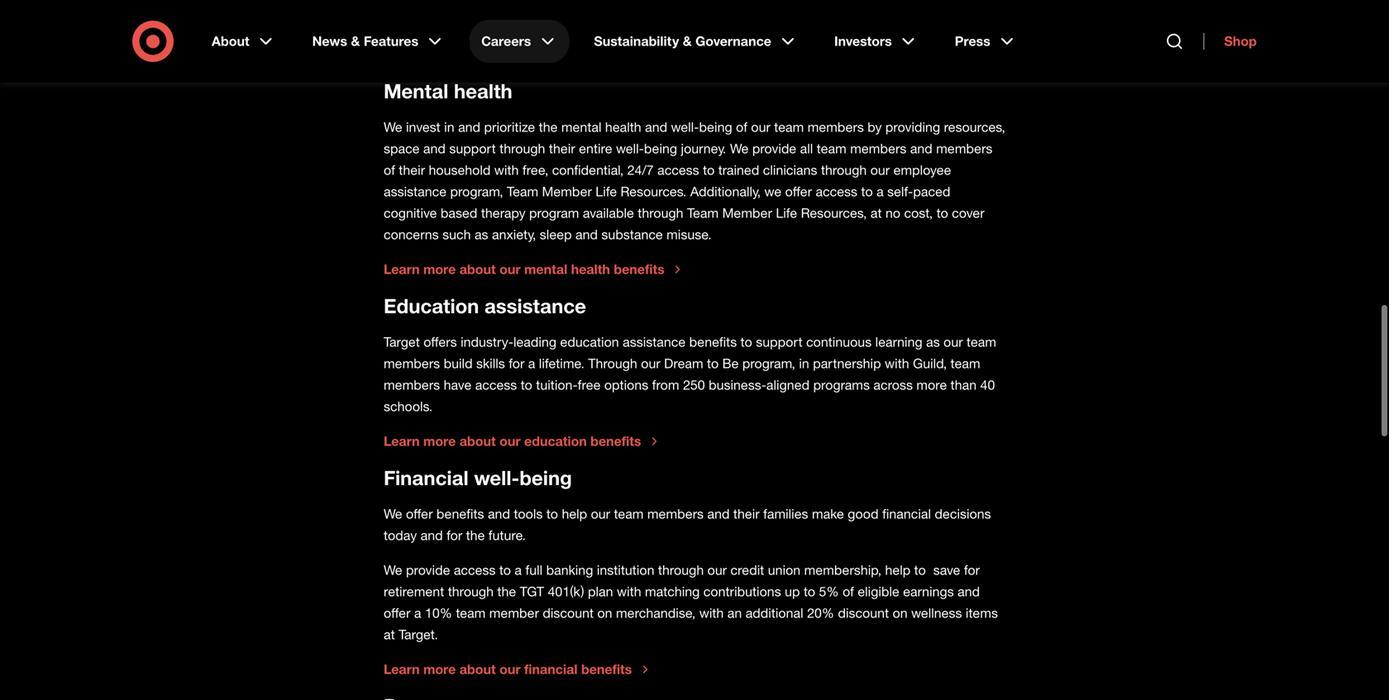 Task type: describe. For each thing, give the bounding box(es) containing it.
to right up
[[804, 584, 815, 600]]

to left be
[[707, 356, 719, 372]]

mental
[[384, 79, 448, 103]]

today
[[384, 527, 417, 544]]

an
[[727, 605, 742, 621]]

benefits inside we offer benefits and tools to help our team members and their families make good financial decisions today and for the future.
[[437, 506, 484, 522]]

based
[[441, 205, 477, 221]]

1 horizontal spatial assistance
[[485, 294, 586, 318]]

schools.
[[384, 399, 433, 415]]

team inside we offer benefits and tools to help our team members and their families make good financial decisions today and for the future.
[[614, 506, 644, 522]]

support inside we invest in and prioritize the mental health and well-being of our team members by providing resources, space and support through their entire well-being journey. we provide all team members and members of their household with free, confidential, 24/7 access to trained clinicians through our employee assistance program, team member life resources. additionally, we offer access to a self-paced cognitive based therapy program available through team member life resources, at no cost, to cover concerns such as anxiety, sleep and substance misuse.
[[449, 141, 496, 157]]

learn more about our mental health benefits link
[[384, 261, 684, 278]]

confidential,
[[552, 162, 624, 178]]

program, inside target offers industry-leading education assistance benefits to support continuous learning as our team members build skills for a lifetime. through our dream to be program, in partnership with guild, team members have access to tuition-free options from 250 business-aligned programs across more than 40 schools.
[[742, 356, 795, 372]]

learn more about our financial benefits link
[[384, 661, 652, 678]]

family
[[630, 46, 667, 62]]

team up all
[[774, 119, 804, 135]]

members down by
[[850, 141, 907, 157]]

space
[[384, 141, 420, 157]]

partnership
[[813, 356, 881, 372]]

skills
[[476, 356, 505, 372]]

team up than
[[951, 356, 980, 372]]

financial inside we offer benefits and tools to help our team members and their families make good financial decisions today and for the future.
[[882, 506, 931, 522]]

employee
[[893, 162, 951, 178]]

help inside we offer benefits and tools to help our team members and their families make good financial decisions today and for the future.
[[562, 506, 587, 522]]

learn more about our financial benefits
[[384, 661, 632, 678]]

by
[[868, 119, 882, 135]]

press link
[[943, 20, 1029, 63]]

2 on from the left
[[893, 605, 908, 621]]

news
[[312, 33, 347, 49]]

about for mental
[[460, 261, 496, 277]]

10%
[[425, 605, 452, 621]]

dream
[[664, 356, 703, 372]]

learn more about our education benefits
[[384, 433, 641, 449]]

eligible
[[858, 584, 899, 600]]

entire
[[579, 141, 612, 157]]

learn for learn more about our time-off, life and family benefits
[[384, 46, 420, 62]]

0 horizontal spatial their
[[399, 162, 425, 178]]

access up resources.
[[657, 162, 699, 178]]

5%
[[819, 584, 839, 600]]

programs
[[813, 377, 870, 393]]

target offers industry-leading education assistance benefits to support continuous learning as our team members build skills for a lifetime. through our dream to be program, in partnership with guild, team members have access to tuition-free options from 250 business-aligned programs across more than 40 schools.
[[384, 334, 996, 415]]

learn for learn more about our financial benefits
[[384, 661, 420, 678]]

prioritize
[[484, 119, 535, 135]]

careers link
[[470, 20, 569, 63]]

0 vertical spatial being
[[699, 119, 732, 135]]

with left an
[[699, 605, 724, 621]]

their inside we offer benefits and tools to help our team members and their families make good financial decisions today and for the future.
[[733, 506, 760, 522]]

our inside we provide access to a full banking institution through our credit union membership, help to  save for retirement through the tgt 401(k) plan with matching contributions up to 5% of eligible earnings and offer a 10% team member discount on merchandise, with an additional 20% discount on wellness items at target.
[[708, 562, 727, 578]]

we for tools
[[384, 506, 402, 522]]

resources,
[[944, 119, 1005, 135]]

to up earnings
[[914, 562, 926, 578]]

for inside we provide access to a full banking institution through our credit union membership, help to  save for retirement through the tgt 401(k) plan with matching contributions up to 5% of eligible earnings and offer a 10% team member discount on merchandise, with an additional 20% discount on wellness items at target.
[[964, 562, 980, 578]]

members down target
[[384, 356, 440, 372]]

to up business- at the right bottom of the page
[[741, 334, 752, 350]]

to left tuition-
[[521, 377, 532, 393]]

our inside we offer benefits and tools to help our team members and their families make good financial decisions today and for the future.
[[591, 506, 610, 522]]

families
[[763, 506, 808, 522]]

concerns
[[384, 227, 439, 243]]

full
[[525, 562, 543, 578]]

provide inside we invest in and prioritize the mental health and well-being of our team members by providing resources, space and support through their entire well-being journey. we provide all team members and members of their household with free, confidential, 24/7 access to trained clinicians through our employee assistance program, team member life resources. additionally, we offer access to a self-paced cognitive based therapy program available through team member life resources, at no cost, to cover concerns such as anxiety, sleep and substance misuse.
[[752, 141, 796, 157]]

invest
[[406, 119, 440, 135]]

cost,
[[904, 205, 933, 221]]

earnings
[[903, 584, 954, 600]]

offer inside we offer benefits and tools to help our team members and their families make good financial decisions today and for the future.
[[406, 506, 433, 522]]

about for time-
[[460, 46, 496, 62]]

resources.
[[621, 184, 687, 200]]

benefits down merchandise,
[[581, 661, 632, 678]]

target
[[384, 334, 420, 350]]

membership,
[[804, 562, 882, 578]]

up
[[785, 584, 800, 600]]

sustainability & governance
[[594, 33, 771, 49]]

we provide access to a full banking institution through our credit union membership, help to  save for retirement through the tgt 401(k) plan with matching contributions up to 5% of eligible earnings and offer a 10% team member discount on merchandise, with an additional 20% discount on wellness items at target.
[[384, 562, 998, 643]]

and right life
[[602, 46, 626, 62]]

in inside target offers industry-leading education assistance benefits to support continuous learning as our team members build skills for a lifetime. through our dream to be program, in partnership with guild, team members have access to tuition-free options from 250 business-aligned programs across more than 40 schools.
[[799, 356, 809, 372]]

members inside we offer benefits and tools to help our team members and their families make good financial decisions today and for the future.
[[647, 506, 704, 522]]

clinicians
[[763, 162, 817, 178]]

to left self- at the top of page
[[861, 184, 873, 200]]

program
[[529, 205, 579, 221]]

be
[[722, 356, 739, 372]]

learning
[[875, 334, 923, 350]]

and inside we provide access to a full banking institution through our credit union membership, help to  save for retirement through the tgt 401(k) plan with matching contributions up to 5% of eligible earnings and offer a 10% team member discount on merchandise, with an additional 20% discount on wellness items at target.
[[958, 584, 980, 600]]

additional
[[746, 605, 803, 621]]

2 discount from the left
[[838, 605, 889, 621]]

merchandise,
[[616, 605, 696, 621]]

assistance inside target offers industry-leading education assistance benefits to support continuous learning as our team members build skills for a lifetime. through our dream to be program, in partnership with guild, team members have access to tuition-free options from 250 business-aligned programs across more than 40 schools.
[[623, 334, 686, 350]]

offers
[[424, 334, 457, 350]]

retirement
[[384, 584, 444, 600]]

education for assistance
[[560, 334, 619, 350]]

members down resources,
[[936, 141, 993, 157]]

across
[[874, 377, 913, 393]]

misuse.
[[667, 227, 712, 243]]

250
[[683, 377, 705, 393]]

target.
[[399, 627, 438, 643]]

we up "trained"
[[730, 141, 749, 157]]

offer inside we provide access to a full banking institution through our credit union membership, help to  save for retirement through the tgt 401(k) plan with matching contributions up to 5% of eligible earnings and offer a 10% team member discount on merchandise, with an additional 20% discount on wellness items at target.
[[384, 605, 411, 621]]

mental health
[[384, 79, 524, 103]]

& for features
[[351, 33, 360, 49]]

a inside we invest in and prioritize the mental health and well-being of our team members by providing resources, space and support through their entire well-being journey. we provide all team members and members of their household with free, confidential, 24/7 access to trained clinicians through our employee assistance program, team member life resources. additionally, we offer access to a self-paced cognitive based therapy program available through team member life resources, at no cost, to cover concerns such as anxiety, sleep and substance misuse.
[[877, 184, 884, 200]]

the inside we offer benefits and tools to help our team members and their families make good financial decisions today and for the future.
[[466, 527, 485, 544]]

0 vertical spatial their
[[549, 141, 575, 157]]

the inside we invest in and prioritize the mental health and well-being of our team members by providing resources, space and support through their entire well-being journey. we provide all team members and members of their household with free, confidential, 24/7 access to trained clinicians through our employee assistance program, team member life resources. additionally, we offer access to a self-paced cognitive based therapy program available through team member life resources, at no cost, to cover concerns such as anxiety, sleep and substance misuse.
[[539, 119, 558, 135]]

education assistance
[[384, 294, 592, 318]]

tuition-
[[536, 377, 578, 393]]

learn for learn more about our mental health benefits
[[384, 261, 420, 277]]

through up resources,
[[821, 162, 867, 178]]

access inside we provide access to a full banking institution through our credit union membership, help to  save for retirement through the tgt 401(k) plan with matching contributions up to 5% of eligible earnings and offer a 10% team member discount on merchandise, with an additional 20% discount on wellness items at target.
[[454, 562, 496, 578]]

with inside target offers industry-leading education assistance benefits to support continuous learning as our team members build skills for a lifetime. through our dream to be program, in partnership with guild, team members have access to tuition-free options from 250 business-aligned programs across more than 40 schools.
[[885, 356, 909, 372]]

and down available on the left
[[575, 227, 598, 243]]

for inside we offer benefits and tools to help our team members and their families make good financial decisions today and for the future.
[[447, 527, 462, 544]]

self-
[[887, 184, 913, 200]]

through down prioritize
[[500, 141, 545, 157]]

1 vertical spatial team
[[687, 205, 719, 221]]

24/7
[[627, 162, 654, 178]]

at inside we provide access to a full banking institution through our credit union membership, help to  save for retirement through the tgt 401(k) plan with matching contributions up to 5% of eligible earnings and offer a 10% team member discount on merchandise, with an additional 20% discount on wellness items at target.
[[384, 627, 395, 643]]

benefits right family
[[671, 46, 722, 62]]

news & features link
[[301, 20, 456, 63]]

from
[[652, 377, 679, 393]]

cognitive
[[384, 205, 437, 221]]

team inside we provide access to a full banking institution through our credit union membership, help to  save for retirement through the tgt 401(k) plan with matching contributions up to 5% of eligible earnings and offer a 10% team member discount on merchandise, with an additional 20% discount on wellness items at target.
[[456, 605, 486, 621]]

financial inside the 'learn more about our financial benefits' link
[[524, 661, 578, 678]]

free,
[[522, 162, 548, 178]]

more for learn more about our time-off, life and family benefits
[[423, 46, 456, 62]]

our up from
[[641, 356, 660, 372]]

access inside target offers industry-leading education assistance benefits to support continuous learning as our team members build skills for a lifetime. through our dream to be program, in partnership with guild, team members have access to tuition-free options from 250 business-aligned programs across more than 40 schools.
[[475, 377, 517, 393]]

credit
[[731, 562, 764, 578]]

0 horizontal spatial team
[[507, 184, 538, 200]]

industry-
[[461, 334, 513, 350]]

off,
[[557, 46, 576, 62]]

0 horizontal spatial well-
[[474, 466, 520, 490]]

sleep
[[540, 227, 572, 243]]

to right cost, at the right of page
[[937, 205, 948, 221]]

cover
[[952, 205, 985, 221]]

investors link
[[823, 20, 930, 63]]

as inside we invest in and prioritize the mental health and well-being of our team members by providing resources, space and support through their entire well-being journey. we provide all team members and members of their household with free, confidential, 24/7 access to trained clinicians through our employee assistance program, team member life resources. additionally, we offer access to a self-paced cognitive based therapy program available through team member life resources, at no cost, to cover concerns such as anxiety, sleep and substance misuse.
[[475, 227, 488, 243]]

continuous
[[806, 334, 872, 350]]

members up all
[[808, 119, 864, 135]]

household
[[429, 162, 491, 178]]

our inside 'learn more about our time-off, life and family benefits' link
[[500, 46, 521, 62]]

the inside we provide access to a full banking institution through our credit union membership, help to  save for retirement through the tgt 401(k) plan with matching contributions up to 5% of eligible earnings and offer a 10% team member discount on merchandise, with an additional 20% discount on wellness items at target.
[[497, 584, 516, 600]]

substance
[[601, 227, 663, 243]]

through
[[588, 356, 637, 372]]



Task type: vqa. For each thing, say whether or not it's contained in the screenshot.
2023
no



Task type: locate. For each thing, give the bounding box(es) containing it.
on down 'plan'
[[597, 605, 612, 621]]

2 vertical spatial for
[[964, 562, 980, 578]]

of right 5%
[[843, 584, 854, 600]]

support inside target offers industry-leading education assistance benefits to support continuous learning as our team members build skills for a lifetime. through our dream to be program, in partnership with guild, team members have access to tuition-free options from 250 business-aligned programs across more than 40 schools.
[[756, 334, 803, 350]]

with down institution
[[617, 584, 641, 600]]

available
[[583, 205, 634, 221]]

0 vertical spatial provide
[[752, 141, 796, 157]]

education down tuition-
[[524, 433, 587, 449]]

1 vertical spatial well-
[[616, 141, 644, 157]]

0 horizontal spatial being
[[520, 466, 572, 490]]

1 horizontal spatial on
[[893, 605, 908, 621]]

more inside target offers industry-leading education assistance benefits to support continuous learning as our team members build skills for a lifetime. through our dream to be program, in partnership with guild, team members have access to tuition-free options from 250 business-aligned programs across more than 40 schools.
[[917, 377, 947, 393]]

0 horizontal spatial member
[[542, 184, 592, 200]]

more for learn more about our financial benefits
[[423, 661, 456, 678]]

1 vertical spatial life
[[776, 205, 797, 221]]

1 horizontal spatial in
[[799, 356, 809, 372]]

being up 'tools'
[[520, 466, 572, 490]]

benefits up be
[[689, 334, 737, 350]]

team
[[774, 119, 804, 135], [817, 141, 847, 157], [967, 334, 996, 350], [951, 356, 980, 372], [614, 506, 644, 522], [456, 605, 486, 621]]

1 horizontal spatial support
[[756, 334, 803, 350]]

0 vertical spatial offer
[[785, 184, 812, 200]]

1 horizontal spatial as
[[926, 334, 940, 350]]

1 vertical spatial financial
[[524, 661, 578, 678]]

2 vertical spatial offer
[[384, 605, 411, 621]]

matching
[[645, 584, 700, 600]]

0 vertical spatial team
[[507, 184, 538, 200]]

3 learn from the top
[[384, 433, 420, 449]]

offer up today
[[406, 506, 433, 522]]

learn more about our mental health benefits
[[384, 261, 665, 277]]

to left full
[[499, 562, 511, 578]]

financial
[[384, 466, 469, 490]]

2 horizontal spatial being
[[699, 119, 732, 135]]

3 about from the top
[[460, 433, 496, 449]]

1 vertical spatial health
[[605, 119, 641, 135]]

discount
[[543, 605, 594, 621], [838, 605, 889, 621]]

1 on from the left
[[597, 605, 612, 621]]

at left no
[[871, 205, 882, 221]]

0 horizontal spatial discount
[[543, 605, 594, 621]]

we
[[764, 184, 782, 200]]

the up "member"
[[497, 584, 516, 600]]

members
[[808, 119, 864, 135], [850, 141, 907, 157], [936, 141, 993, 157], [384, 356, 440, 372], [384, 377, 440, 393], [647, 506, 704, 522]]

leading
[[513, 334, 557, 350]]

learn more about our education benefits link
[[384, 433, 661, 450]]

0 horizontal spatial provide
[[406, 562, 450, 578]]

learn
[[384, 46, 420, 62], [384, 261, 420, 277], [384, 433, 420, 449], [384, 661, 420, 678]]

0 vertical spatial well-
[[671, 119, 699, 135]]

1 discount from the left
[[543, 605, 594, 621]]

team
[[507, 184, 538, 200], [687, 205, 719, 221]]

learn for learn more about our education benefits
[[384, 433, 420, 449]]

assistance inside we invest in and prioritize the mental health and well-being of our team members by providing resources, space and support through their entire well-being journey. we provide all team members and members of their household with free, confidential, 24/7 access to trained clinicians through our employee assistance program, team member life resources. additionally, we offer access to a self-paced cognitive based therapy program available through team member life resources, at no cost, to cover concerns such as anxiety, sleep and substance misuse.
[[384, 184, 447, 200]]

team up institution
[[614, 506, 644, 522]]

mental down sleep
[[524, 261, 567, 277]]

as inside target offers industry-leading education assistance benefits to support continuous learning as our team members build skills for a lifetime. through our dream to be program, in partnership with guild, team members have access to tuition-free options from 250 business-aligned programs across more than 40 schools.
[[926, 334, 940, 350]]

2 vertical spatial assistance
[[623, 334, 686, 350]]

2 vertical spatial health
[[571, 261, 610, 277]]

their left entire
[[549, 141, 575, 157]]

education for benefits
[[524, 433, 587, 449]]

team right all
[[817, 141, 847, 157]]

0 horizontal spatial of
[[384, 162, 395, 178]]

1 horizontal spatial program,
[[742, 356, 795, 372]]

on
[[597, 605, 612, 621], [893, 605, 908, 621]]

and down invest
[[423, 141, 446, 157]]

benefits down 'free options' at the bottom left of the page
[[591, 433, 641, 449]]

1 vertical spatial education
[[524, 433, 587, 449]]

offer
[[785, 184, 812, 200], [406, 506, 433, 522], [384, 605, 411, 621]]

for inside target offers industry-leading education assistance benefits to support continuous learning as our team members build skills for a lifetime. through our dream to be program, in partnership with guild, team members have access to tuition-free options from 250 business-aligned programs across more than 40 schools.
[[509, 356, 525, 372]]

1 vertical spatial mental
[[524, 261, 567, 277]]

our inside the learn more about our education benefits link
[[500, 433, 521, 449]]

our inside the 'learn more about our financial benefits' link
[[500, 661, 521, 678]]

1 vertical spatial member
[[722, 205, 772, 221]]

2 vertical spatial their
[[733, 506, 760, 522]]

through up matching
[[658, 562, 704, 578]]

learn up mental
[[384, 46, 420, 62]]

program, down household at top
[[450, 184, 503, 200]]

offer inside we invest in and prioritize the mental health and well-being of our team members by providing resources, space and support through their entire well-being journey. we provide all team members and members of their household with free, confidential, 24/7 access to trained clinicians through our employee assistance program, team member life resources. additionally, we offer access to a self-paced cognitive based therapy program available through team member life resources, at no cost, to cover concerns such as anxiety, sleep and substance misuse.
[[785, 184, 812, 200]]

member down "additionally,"
[[722, 205, 772, 221]]

team up 'misuse.'
[[687, 205, 719, 221]]

0 vertical spatial for
[[509, 356, 525, 372]]

help right 'tools'
[[562, 506, 587, 522]]

decisions
[[935, 506, 991, 522]]

our up institution
[[591, 506, 610, 522]]

0 horizontal spatial at
[[384, 627, 395, 643]]

1 horizontal spatial financial
[[882, 506, 931, 522]]

benefits down substance at the top left of the page
[[614, 261, 665, 277]]

1 vertical spatial program,
[[742, 356, 795, 372]]

1 vertical spatial being
[[644, 141, 677, 157]]

2 & from the left
[[683, 33, 692, 49]]

about
[[460, 46, 496, 62], [460, 261, 496, 277], [460, 433, 496, 449], [460, 661, 496, 678]]

0 horizontal spatial life
[[596, 184, 617, 200]]

0 vertical spatial as
[[475, 227, 488, 243]]

team down free,
[[507, 184, 538, 200]]

0 horizontal spatial for
[[447, 527, 462, 544]]

program, inside we invest in and prioritize the mental health and well-being of our team members by providing resources, space and support through their entire well-being journey. we provide all team members and members of their household with free, confidential, 24/7 access to trained clinicians through our employee assistance program, team member life resources. additionally, we offer access to a self-paced cognitive based therapy program available through team member life resources, at no cost, to cover concerns such as anxiety, sleep and substance misuse.
[[450, 184, 503, 200]]

and left families
[[707, 506, 730, 522]]

news & features
[[312, 33, 418, 49]]

and up employee
[[910, 141, 933, 157]]

financial well-being
[[384, 466, 578, 490]]

education up through
[[560, 334, 619, 350]]

1 horizontal spatial life
[[776, 205, 797, 221]]

we up 'retirement'
[[384, 562, 402, 578]]

a
[[877, 184, 884, 200], [528, 356, 535, 372], [515, 562, 522, 578], [414, 605, 421, 621]]

we
[[384, 119, 402, 135], [730, 141, 749, 157], [384, 506, 402, 522], [384, 562, 402, 578]]

1 horizontal spatial member
[[722, 205, 772, 221]]

discount down 401(k)
[[543, 605, 594, 621]]

4 learn from the top
[[384, 661, 420, 678]]

1 horizontal spatial their
[[549, 141, 575, 157]]

and up 24/7
[[645, 119, 667, 135]]

0 vertical spatial the
[[539, 119, 558, 135]]

a down leading
[[528, 356, 535, 372]]

life down the "we"
[[776, 205, 797, 221]]

in up the aligned
[[799, 356, 809, 372]]

1 horizontal spatial well-
[[616, 141, 644, 157]]

0 horizontal spatial in
[[444, 119, 454, 135]]

careers
[[481, 33, 531, 49]]

support up the aligned
[[756, 334, 803, 350]]

lifetime.
[[539, 356, 585, 372]]

0 vertical spatial life
[[596, 184, 617, 200]]

program,
[[450, 184, 503, 200], [742, 356, 795, 372]]

1 horizontal spatial &
[[683, 33, 692, 49]]

items
[[966, 605, 998, 621]]

our left credit
[[708, 562, 727, 578]]

0 vertical spatial assistance
[[384, 184, 447, 200]]

financial right good
[[882, 506, 931, 522]]

guild,
[[913, 356, 947, 372]]

1 vertical spatial at
[[384, 627, 395, 643]]

we inside we offer benefits and tools to help our team members and their families make good financial decisions today and for the future.
[[384, 506, 402, 522]]

additionally,
[[690, 184, 761, 200]]

1 horizontal spatial team
[[687, 205, 719, 221]]

2 horizontal spatial well-
[[671, 119, 699, 135]]

being up 24/7
[[644, 141, 677, 157]]

health down sleep
[[571, 261, 610, 277]]

0 horizontal spatial on
[[597, 605, 612, 621]]

about up financial well-being
[[460, 433, 496, 449]]

members up institution
[[647, 506, 704, 522]]

provide
[[752, 141, 796, 157], [406, 562, 450, 578]]

well- down learn more about our education benefits
[[474, 466, 520, 490]]

banking
[[546, 562, 593, 578]]

being
[[699, 119, 732, 135], [644, 141, 677, 157], [520, 466, 572, 490]]

a left '10%'
[[414, 605, 421, 621]]

education inside target offers industry-leading education assistance benefits to support continuous learning as our team members build skills for a lifetime. through our dream to be program, in partnership with guild, team members have access to tuition-free options from 250 business-aligned programs across more than 40 schools.
[[560, 334, 619, 350]]

good
[[848, 506, 879, 522]]

help inside we provide access to a full banking institution through our credit union membership, help to  save for retirement through the tgt 401(k) plan with matching contributions up to 5% of eligible earnings and offer a 10% team member discount on merchandise, with an additional 20% discount on wellness items at target.
[[885, 562, 911, 578]]

more for learn more about our education benefits
[[423, 433, 456, 449]]

well- up journey.
[[671, 119, 699, 135]]

our up "trained"
[[751, 119, 770, 135]]

and up items
[[958, 584, 980, 600]]

and up future.
[[488, 506, 510, 522]]

our down "member"
[[500, 661, 521, 678]]

we inside we provide access to a full banking institution through our credit union membership, help to  save for retirement through the tgt 401(k) plan with matching contributions up to 5% of eligible earnings and offer a 10% team member discount on merchandise, with an additional 20% discount on wellness items at target.
[[384, 562, 402, 578]]

1 vertical spatial as
[[926, 334, 940, 350]]

0 vertical spatial mental
[[561, 119, 602, 135]]

1 horizontal spatial at
[[871, 205, 882, 221]]

0 vertical spatial program,
[[450, 184, 503, 200]]

at inside we invest in and prioritize the mental health and well-being of our team members by providing resources, space and support through their entire well-being journey. we provide all team members and members of their household with free, confidential, 24/7 access to trained clinicians through our employee assistance program, team member life resources. additionally, we offer access to a self-paced cognitive based therapy program available through team member life resources, at no cost, to cover concerns such as anxiety, sleep and substance misuse.
[[871, 205, 882, 221]]

1 learn from the top
[[384, 46, 420, 62]]

0 horizontal spatial financial
[[524, 661, 578, 678]]

with
[[494, 162, 519, 178], [885, 356, 909, 372], [617, 584, 641, 600], [699, 605, 724, 621]]

0 horizontal spatial &
[[351, 33, 360, 49]]

build
[[444, 356, 473, 372]]

4 about from the top
[[460, 661, 496, 678]]

provide up 'retirement'
[[406, 562, 450, 578]]

our up financial well-being
[[500, 433, 521, 449]]

the right prioritize
[[539, 119, 558, 135]]

discount down eligible
[[838, 605, 889, 621]]

for up items
[[964, 562, 980, 578]]

anxiety,
[[492, 227, 536, 243]]

2 horizontal spatial for
[[964, 562, 980, 578]]

2 horizontal spatial of
[[843, 584, 854, 600]]

0 vertical spatial of
[[736, 119, 747, 135]]

for left future.
[[447, 527, 462, 544]]

0 vertical spatial health
[[454, 79, 512, 103]]

0 horizontal spatial help
[[562, 506, 587, 522]]

1 vertical spatial support
[[756, 334, 803, 350]]

about for financial
[[460, 661, 496, 678]]

union
[[768, 562, 801, 578]]

resources,
[[801, 205, 867, 221]]

the left future.
[[466, 527, 485, 544]]

access up resources,
[[816, 184, 858, 200]]

we for a
[[384, 562, 402, 578]]

with inside we invest in and prioritize the mental health and well-being of our team members by providing resources, space and support through their entire well-being journey. we provide all team members and members of their household with free, confidential, 24/7 access to trained clinicians through our employee assistance program, team member life resources. additionally, we offer access to a self-paced cognitive based therapy program available through team member life resources, at no cost, to cover concerns such as anxiety, sleep and substance misuse.
[[494, 162, 519, 178]]

through up '10%'
[[448, 584, 494, 600]]

401(k)
[[548, 584, 584, 600]]

sustainability & governance link
[[582, 20, 809, 63]]

mental
[[561, 119, 602, 135], [524, 261, 567, 277]]

assistance up cognitive
[[384, 184, 447, 200]]

shop
[[1224, 33, 1257, 49]]

2 vertical spatial of
[[843, 584, 854, 600]]

to down journey.
[[703, 162, 715, 178]]

more for learn more about our mental health benefits
[[423, 261, 456, 277]]

2 vertical spatial the
[[497, 584, 516, 600]]

provide inside we provide access to a full banking institution through our credit union membership, help to  save for retirement through the tgt 401(k) plan with matching contributions up to 5% of eligible earnings and offer a 10% team member discount on merchandise, with an additional 20% discount on wellness items at target.
[[406, 562, 450, 578]]

0 vertical spatial financial
[[882, 506, 931, 522]]

1 horizontal spatial help
[[885, 562, 911, 578]]

0 vertical spatial education
[[560, 334, 619, 350]]

2 horizontal spatial assistance
[[623, 334, 686, 350]]

of inside we provide access to a full banking institution through our credit union membership, help to  save for retirement through the tgt 401(k) plan with matching contributions up to 5% of eligible earnings and offer a 10% team member discount on merchandise, with an additional 20% discount on wellness items at target.
[[843, 584, 854, 600]]

in
[[444, 119, 454, 135], [799, 356, 809, 372]]

as right such
[[475, 227, 488, 243]]

assistance
[[384, 184, 447, 200], [485, 294, 586, 318], [623, 334, 686, 350]]

therapy
[[481, 205, 526, 221]]

business-
[[709, 377, 766, 393]]

and down mental health
[[458, 119, 480, 135]]

our up guild,
[[944, 334, 963, 350]]

our down anxiety,
[[500, 261, 521, 277]]

2 vertical spatial well-
[[474, 466, 520, 490]]

about
[[212, 33, 249, 49]]

their left families
[[733, 506, 760, 522]]

1 vertical spatial offer
[[406, 506, 433, 522]]

2 horizontal spatial their
[[733, 506, 760, 522]]

1 horizontal spatial for
[[509, 356, 525, 372]]

0 horizontal spatial as
[[475, 227, 488, 243]]

life up available on the left
[[596, 184, 617, 200]]

2 horizontal spatial the
[[539, 119, 558, 135]]

more down target.
[[423, 661, 456, 678]]

1 vertical spatial for
[[447, 527, 462, 544]]

health inside we invest in and prioritize the mental health and well-being of our team members by providing resources, space and support through their entire well-being journey. we provide all team members and members of their household with free, confidential, 24/7 access to trained clinicians through our employee assistance program, team member life resources. additionally, we offer access to a self-paced cognitive based therapy program available through team member life resources, at no cost, to cover concerns such as anxiety, sleep and substance misuse.
[[605, 119, 641, 135]]

1 horizontal spatial being
[[644, 141, 677, 157]]

more up the education
[[423, 261, 456, 277]]

their down space
[[399, 162, 425, 178]]

member up program on the left top of page
[[542, 184, 592, 200]]

learn down schools.
[[384, 433, 420, 449]]

1 horizontal spatial discount
[[838, 605, 889, 621]]

1 horizontal spatial of
[[736, 119, 747, 135]]

paced
[[913, 184, 951, 200]]

aligned
[[766, 377, 810, 393]]

0 horizontal spatial program,
[[450, 184, 503, 200]]

sustainability
[[594, 33, 679, 49]]

0 vertical spatial help
[[562, 506, 587, 522]]

their
[[549, 141, 575, 157], [399, 162, 425, 178], [733, 506, 760, 522]]

0 vertical spatial at
[[871, 205, 882, 221]]

0 vertical spatial in
[[444, 119, 454, 135]]

life
[[580, 46, 599, 62]]

contributions
[[704, 584, 781, 600]]

our left time-
[[500, 46, 521, 62]]

we for prioritize
[[384, 119, 402, 135]]

our up self- at the top of page
[[870, 162, 890, 178]]

about for education
[[460, 433, 496, 449]]

providing
[[886, 119, 940, 135]]

1 vertical spatial their
[[399, 162, 425, 178]]

2 vertical spatial being
[[520, 466, 572, 490]]

time-
[[524, 46, 557, 62]]

in right invest
[[444, 119, 454, 135]]

1 horizontal spatial provide
[[752, 141, 796, 157]]

benefits inside target offers industry-leading education assistance benefits to support continuous learning as our team members build skills for a lifetime. through our dream to be program, in partnership with guild, team members have access to tuition-free options from 250 business-aligned programs across more than 40 schools.
[[689, 334, 737, 350]]

benefits down financial well-being
[[437, 506, 484, 522]]

for
[[509, 356, 525, 372], [447, 527, 462, 544], [964, 562, 980, 578]]

1 vertical spatial help
[[885, 562, 911, 578]]

trained
[[718, 162, 759, 178]]

we up space
[[384, 119, 402, 135]]

a inside target offers industry-leading education assistance benefits to support continuous learning as our team members build skills for a lifetime. through our dream to be program, in partnership with guild, team members have access to tuition-free options from 250 business-aligned programs across more than 40 schools.
[[528, 356, 535, 372]]

member
[[542, 184, 592, 200], [722, 205, 772, 221]]

mental inside we invest in and prioritize the mental health and well-being of our team members by providing resources, space and support through their entire well-being journey. we provide all team members and members of their household with free, confidential, 24/7 access to trained clinicians through our employee assistance program, team member life resources. additionally, we offer access to a self-paced cognitive based therapy program available through team member life resources, at no cost, to cover concerns such as anxiety, sleep and substance misuse.
[[561, 119, 602, 135]]

0 horizontal spatial assistance
[[384, 184, 447, 200]]

about link
[[200, 20, 287, 63]]

1 vertical spatial the
[[466, 527, 485, 544]]

well- up 24/7
[[616, 141, 644, 157]]

governance
[[695, 33, 771, 49]]

2 about from the top
[[460, 261, 496, 277]]

health up entire
[[605, 119, 641, 135]]

features
[[364, 33, 418, 49]]

1 vertical spatial assistance
[[485, 294, 586, 318]]

1 vertical spatial in
[[799, 356, 809, 372]]

shop link
[[1204, 33, 1257, 50]]

make
[[812, 506, 844, 522]]

have
[[444, 377, 472, 393]]

1 vertical spatial of
[[384, 162, 395, 178]]

0 horizontal spatial support
[[449, 141, 496, 157]]

access down skills
[[475, 377, 517, 393]]

2 learn from the top
[[384, 261, 420, 277]]

1 & from the left
[[351, 33, 360, 49]]

0 vertical spatial member
[[542, 184, 592, 200]]

education
[[384, 294, 479, 318]]

more up financial
[[423, 433, 456, 449]]

member
[[489, 605, 539, 621]]

to inside we offer benefits and tools to help our team members and their families make good financial decisions today and for the future.
[[546, 506, 558, 522]]

more
[[423, 46, 456, 62], [423, 261, 456, 277], [917, 377, 947, 393], [423, 433, 456, 449], [423, 661, 456, 678]]

0 vertical spatial support
[[449, 141, 496, 157]]

we up today
[[384, 506, 402, 522]]

program, up the aligned
[[742, 356, 795, 372]]

tools
[[514, 506, 543, 522]]

0 horizontal spatial the
[[466, 527, 485, 544]]

and right today
[[421, 527, 443, 544]]

wellness
[[911, 605, 962, 621]]

through down resources.
[[638, 205, 683, 221]]

members up schools.
[[384, 377, 440, 393]]

and
[[602, 46, 626, 62], [458, 119, 480, 135], [645, 119, 667, 135], [423, 141, 446, 157], [910, 141, 933, 157], [575, 227, 598, 243], [488, 506, 510, 522], [707, 506, 730, 522], [421, 527, 443, 544], [958, 584, 980, 600]]

future.
[[489, 527, 526, 544]]

as
[[475, 227, 488, 243], [926, 334, 940, 350]]

1 about from the top
[[460, 46, 496, 62]]

20%
[[807, 605, 834, 621]]

the
[[539, 119, 558, 135], [466, 527, 485, 544], [497, 584, 516, 600]]

a left full
[[515, 562, 522, 578]]

& for governance
[[683, 33, 692, 49]]

help
[[562, 506, 587, 522], [885, 562, 911, 578]]

journey.
[[681, 141, 726, 157]]

in inside we invest in and prioritize the mental health and well-being of our team members by providing resources, space and support through their entire well-being journey. we provide all team members and members of their household with free, confidential, 24/7 access to trained clinicians through our employee assistance program, team member life resources. additionally, we offer access to a self-paced cognitive based therapy program available through team member life resources, at no cost, to cover concerns such as anxiety, sleep and substance misuse.
[[444, 119, 454, 135]]

our inside learn more about our mental health benefits link
[[500, 261, 521, 277]]

&
[[351, 33, 360, 49], [683, 33, 692, 49]]

team up 40
[[967, 334, 996, 350]]

free options
[[578, 377, 648, 393]]



